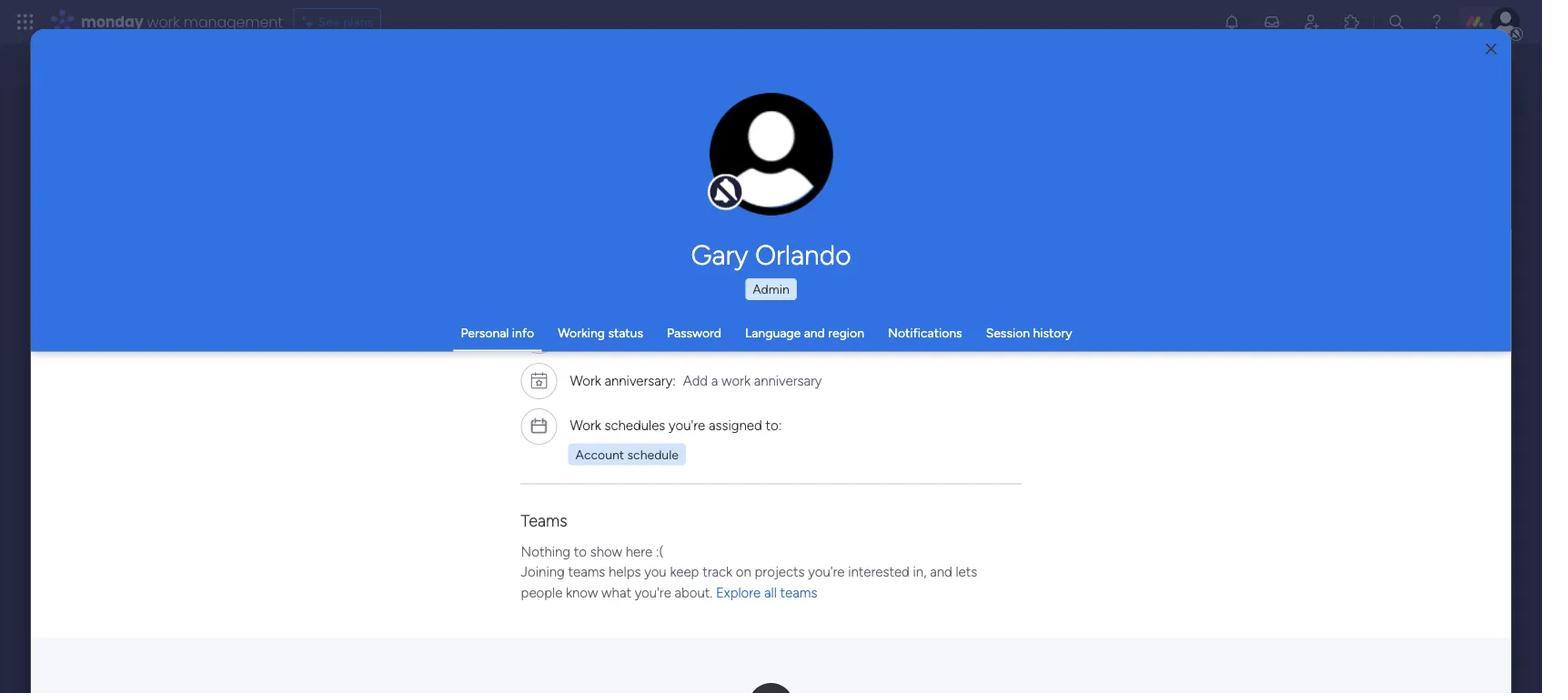 Task type: describe. For each thing, give the bounding box(es) containing it.
monday
[[81, 11, 143, 32]]

account schedule
[[576, 446, 679, 462]]

teams button
[[521, 510, 568, 530]]

and inside joining teams helps you keep track on projects you're interested in, and lets people know what you're about.
[[930, 564, 953, 580]]

personal info
[[461, 325, 534, 341]]

0 vertical spatial you're
[[669, 417, 706, 434]]

change profile picture button
[[710, 93, 834, 217]]

password link
[[667, 325, 722, 341]]

history
[[1034, 325, 1073, 341]]

see
[[318, 14, 340, 30]]

status
[[608, 325, 644, 341]]

monday work management
[[81, 11, 283, 32]]

language and region
[[745, 325, 865, 341]]

explore
[[716, 584, 761, 601]]

personal
[[461, 325, 509, 341]]

projects
[[755, 564, 805, 580]]

session history link
[[986, 325, 1073, 341]]

change profile picture
[[733, 164, 811, 194]]

orlando
[[755, 238, 852, 271]]

teams
[[521, 510, 568, 530]]

:(
[[656, 544, 664, 560]]

explore all teams link
[[716, 584, 818, 601]]

language and region link
[[745, 325, 865, 341]]

account schedule button
[[568, 443, 686, 465]]

gary orlando image
[[1492, 7, 1521, 36]]

anniversary:
[[605, 372, 676, 389]]

notifications link
[[888, 325, 963, 341]]

working
[[558, 325, 605, 341]]

schedule
[[628, 446, 679, 462]]

work for work anniversary: add a work anniversary
[[570, 372, 601, 389]]

close image
[[1487, 43, 1498, 56]]

info
[[512, 325, 534, 341]]

nothing to show here :(
[[521, 544, 664, 560]]

notifications
[[888, 325, 963, 341]]

assigned
[[709, 417, 762, 434]]

show
[[590, 544, 623, 560]]

apps image
[[1344, 13, 1362, 31]]

language
[[745, 325, 801, 341]]

work schedules you're assigned to:
[[570, 417, 782, 434]]

joining
[[521, 564, 565, 580]]

gary
[[691, 238, 749, 271]]

invite members image
[[1304, 13, 1322, 31]]

work inside gary orlando dialog
[[722, 372, 751, 389]]

0 vertical spatial and
[[804, 325, 825, 341]]

2 vertical spatial you're
[[635, 584, 672, 601]]

change
[[733, 164, 774, 178]]

to:
[[766, 417, 782, 434]]

profile
[[777, 164, 811, 178]]

anniversary
[[754, 372, 822, 389]]

keep
[[670, 564, 699, 580]]



Task type: locate. For each thing, give the bounding box(es) containing it.
region
[[829, 325, 865, 341]]

0 vertical spatial teams
[[568, 564, 606, 580]]

help image
[[1428, 13, 1446, 31]]

track
[[703, 564, 733, 580]]

gary orlando button
[[521, 238, 1022, 271]]

management
[[184, 11, 283, 32]]

1 vertical spatial you're
[[808, 564, 845, 580]]

on
[[736, 564, 752, 580]]

add
[[683, 372, 708, 389]]

all
[[765, 584, 777, 601]]

0 vertical spatial work
[[570, 372, 601, 389]]

session history
[[986, 325, 1073, 341]]

schedules
[[605, 417, 666, 434]]

working status
[[558, 325, 644, 341]]

1 horizontal spatial teams
[[781, 584, 818, 601]]

work anniversary: add a work anniversary
[[570, 372, 822, 389]]

work
[[570, 372, 601, 389], [570, 417, 601, 434]]

gary orlando dialog
[[31, 29, 1512, 694]]

1 horizontal spatial and
[[930, 564, 953, 580]]

and left region
[[804, 325, 825, 341]]

a
[[712, 372, 718, 389]]

plans
[[343, 14, 373, 30]]

and
[[804, 325, 825, 341], [930, 564, 953, 580]]

see plans
[[318, 14, 373, 30]]

helps
[[609, 564, 641, 580]]

about.
[[675, 584, 713, 601]]

work right "a" at the bottom of the page
[[722, 372, 751, 389]]

1 work from the top
[[570, 372, 601, 389]]

1 vertical spatial and
[[930, 564, 953, 580]]

people
[[521, 584, 563, 601]]

account
[[576, 446, 624, 462]]

gary orlando
[[691, 238, 852, 271]]

1 horizontal spatial work
[[722, 372, 751, 389]]

work right monday
[[147, 11, 180, 32]]

0 horizontal spatial teams
[[568, 564, 606, 580]]

work for work schedules you're assigned to:
[[570, 417, 601, 434]]

you're
[[669, 417, 706, 434], [808, 564, 845, 580], [635, 584, 672, 601]]

working status link
[[558, 325, 644, 341]]

explore all teams
[[716, 584, 818, 601]]

and right in,
[[930, 564, 953, 580]]

notifications image
[[1223, 13, 1242, 31]]

lets
[[956, 564, 978, 580]]

teams up know
[[568, 564, 606, 580]]

work up account
[[570, 417, 601, 434]]

you're up schedule
[[669, 417, 706, 434]]

you
[[645, 564, 667, 580]]

what
[[602, 584, 632, 601]]

know
[[566, 584, 598, 601]]

0 horizontal spatial work
[[147, 11, 180, 32]]

admin
[[753, 282, 790, 297]]

session
[[986, 325, 1031, 341]]

inbox image
[[1263, 13, 1282, 31]]

teams down projects
[[781, 584, 818, 601]]

interested
[[848, 564, 910, 580]]

1 vertical spatial work
[[570, 417, 601, 434]]

1 vertical spatial work
[[722, 372, 751, 389]]

teams inside joining teams helps you keep track on projects you're interested in, and lets people know what you're about.
[[568, 564, 606, 580]]

you're right projects
[[808, 564, 845, 580]]

password
[[667, 325, 722, 341]]

teams
[[568, 564, 606, 580], [781, 584, 818, 601]]

here
[[626, 544, 653, 560]]

2 work from the top
[[570, 417, 601, 434]]

nothing
[[521, 544, 571, 560]]

0 horizontal spatial and
[[804, 325, 825, 341]]

picture
[[753, 179, 790, 194]]

you're down the you
[[635, 584, 672, 601]]

see plans button
[[294, 8, 382, 36]]

joining teams helps you keep track on projects you're interested in, and lets people know what you're about.
[[521, 564, 978, 601]]

personal info link
[[461, 325, 534, 341]]

in,
[[913, 564, 927, 580]]

0 vertical spatial work
[[147, 11, 180, 32]]

to
[[574, 544, 587, 560]]

search everything image
[[1388, 13, 1406, 31]]

1 vertical spatial teams
[[781, 584, 818, 601]]

select product image
[[16, 13, 35, 31]]

work
[[147, 11, 180, 32], [722, 372, 751, 389]]

work down working
[[570, 372, 601, 389]]



Task type: vqa. For each thing, say whether or not it's contained in the screenshot.
the Hide at the left
no



